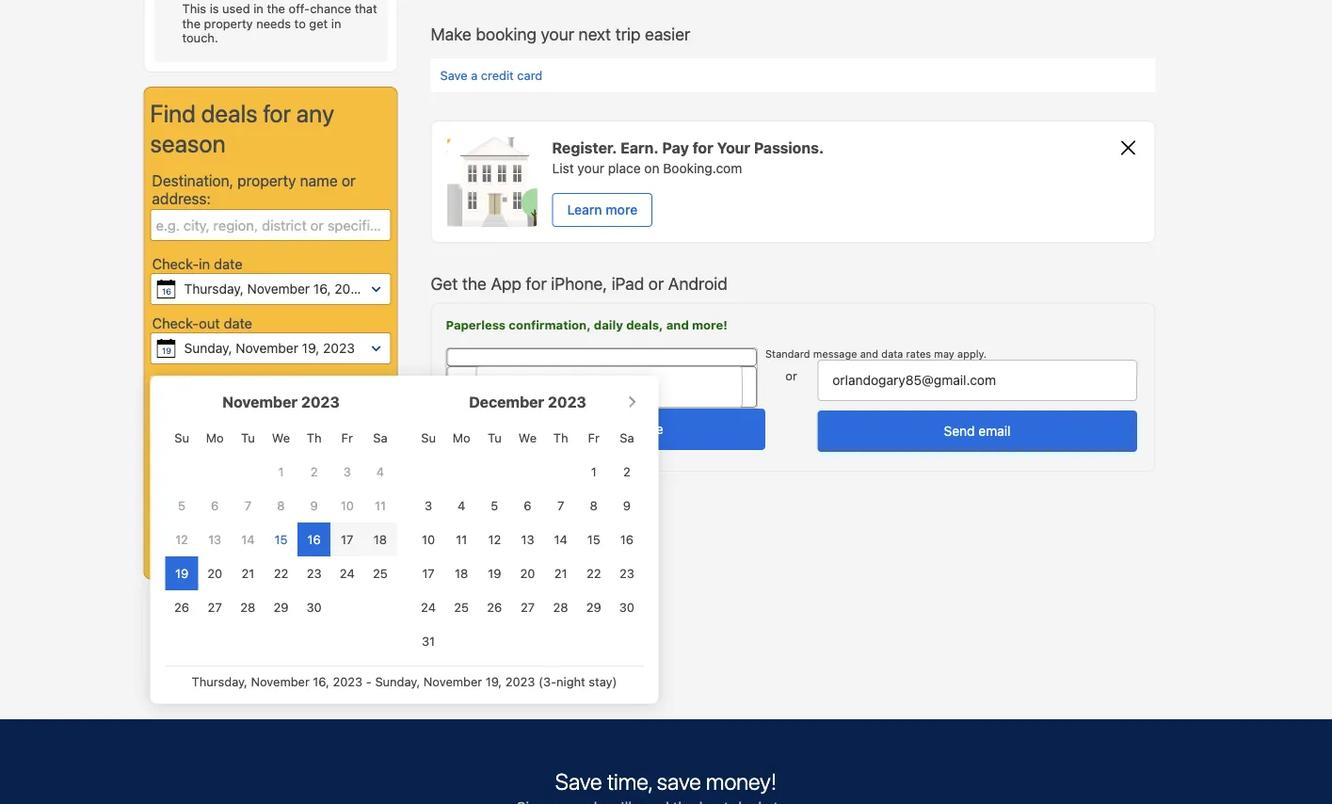 Task type: locate. For each thing, give the bounding box(es) containing it.
your
[[717, 139, 751, 157]]

8 right 7 checkbox
[[590, 499, 598, 513]]

14 for 14 'option'
[[554, 533, 568, 547]]

1 December 2023 checkbox
[[591, 465, 597, 479]]

26 December 2023 checkbox
[[487, 600, 502, 615]]

in up needs in the top left of the page
[[254, 1, 264, 15]]

25 left 26 december 2023 option
[[454, 600, 469, 615]]

17 right 16 november 2023 option
[[341, 533, 354, 547]]

1 26 from the left
[[174, 600, 189, 615]]

23 right 22 december 2023 checkbox
[[620, 566, 635, 581]]

3 for 3 checkbox
[[344, 465, 351, 479]]

10 right 9 option
[[341, 499, 354, 513]]

26 for 26 option
[[174, 600, 189, 615]]

1 7 from the left
[[245, 499, 252, 513]]

11 left 12 checkbox
[[456, 533, 467, 547]]

12
[[175, 533, 188, 547], [488, 533, 501, 547]]

1 vertical spatial check-
[[152, 315, 199, 331]]

property down used
[[204, 16, 253, 30]]

thursday, november 16, 2023 - sunday, november 19, 2023 (3-night stay)
[[192, 674, 617, 688]]

2 december 2023 element from the left
[[412, 421, 644, 658]]

in down chance
[[331, 16, 341, 30]]

0 horizontal spatial 17
[[341, 533, 354, 547]]

1 horizontal spatial 6
[[524, 499, 532, 513]]

mo for december
[[453, 431, 471, 445]]

1 27 from the left
[[208, 600, 222, 615]]

1 horizontal spatial 28
[[554, 600, 569, 615]]

th left text
[[554, 431, 568, 445]]

22 right "21" checkbox
[[587, 566, 601, 581]]

13 December 2023 checkbox
[[521, 533, 535, 547]]

save
[[440, 68, 468, 82], [556, 769, 602, 795]]

1 November 2023 checkbox
[[278, 465, 284, 479]]

or right ipad
[[649, 273, 664, 293]]

send text message
[[548, 421, 664, 437]]

0 horizontal spatial 22
[[274, 566, 288, 581]]

none radio inside search field
[[160, 404, 172, 417]]

0 horizontal spatial su
[[174, 431, 189, 445]]

you
[[184, 385, 206, 399]]

25
[[373, 566, 388, 581], [454, 600, 469, 615]]

11 November 2023 checkbox
[[375, 499, 386, 513]]

0 horizontal spatial save
[[440, 68, 468, 82]]

1 13 from the left
[[208, 533, 222, 547]]

we
[[272, 431, 290, 445], [519, 431, 537, 445]]

1 29 from the left
[[274, 600, 289, 615]]

fr
[[342, 431, 353, 445], [588, 431, 600, 445]]

None radio
[[160, 404, 172, 417]]

13 November 2023 checkbox
[[208, 533, 222, 547]]

1 fr from the left
[[342, 431, 353, 445]]

1 horizontal spatial su
[[421, 431, 436, 445]]

1 14 from the left
[[241, 533, 255, 547]]

december 2023 element
[[165, 421, 397, 624], [412, 421, 644, 658]]

the up needs in the top left of the page
[[267, 1, 285, 15]]

2 2 from the left
[[624, 465, 631, 479]]

29
[[274, 600, 289, 615], [587, 600, 602, 615]]

2 horizontal spatial or
[[786, 368, 798, 383]]

20 November 2023 checkbox
[[207, 566, 222, 581]]

0 vertical spatial check-
[[152, 255, 199, 272]]

0 horizontal spatial send
[[548, 421, 579, 437]]

0 horizontal spatial 23
[[307, 566, 322, 581]]

0 horizontal spatial fr
[[342, 431, 353, 445]]

0 horizontal spatial message
[[609, 421, 664, 437]]

search button
[[279, 526, 391, 568]]

make
[[431, 24, 472, 44]]

10 left 11 option
[[422, 533, 435, 547]]

2 tu from the left
[[488, 431, 502, 445]]

property up destination, property name or address: 'search box'
[[238, 172, 296, 190]]

25 for 25 option
[[454, 600, 469, 615]]

0 horizontal spatial 7
[[245, 499, 252, 513]]

0 horizontal spatial 14
[[241, 533, 255, 547]]

1 we from the left
[[272, 431, 290, 445]]

24 down search
[[340, 566, 355, 581]]

svg image
[[157, 280, 176, 299]]

0 horizontal spatial 12
[[175, 533, 188, 547]]

close list your property banner image
[[1118, 136, 1140, 159]]

6 left 7 checkbox
[[524, 499, 532, 513]]

thursday, down 27 option
[[192, 674, 248, 688]]

1 vertical spatial date
[[224, 315, 252, 331]]

for right app at left
[[526, 273, 547, 293]]

sa up the "2" checkbox
[[620, 431, 634, 445]]

2 fr from the left
[[588, 431, 600, 445]]

16 November 2023 checkbox
[[308, 533, 321, 547]]

the right the get
[[462, 273, 487, 293]]

1 december 2023 element from the left
[[165, 421, 397, 624]]

7 left 8 december 2023 option on the bottom
[[558, 499, 564, 513]]

9 for 9 option
[[310, 499, 318, 513]]

11 right 10 november 2023 option
[[375, 499, 386, 513]]

19
[[162, 346, 172, 355], [175, 566, 189, 581], [488, 566, 502, 581]]

may
[[935, 348, 955, 360]]

1 5 from the left
[[178, 499, 186, 513]]

12 right 11 option
[[488, 533, 501, 547]]

or inside destination, property name or address:
[[342, 172, 356, 190]]

19 December 2023 checkbox
[[488, 566, 502, 581]]

4 for 4 option
[[377, 465, 384, 479]]

children
[[152, 492, 203, 508]]

save left time,
[[556, 769, 602, 795]]

0 vertical spatial or
[[342, 172, 356, 190]]

email
[[979, 424, 1011, 439]]

1 su from the left
[[174, 431, 189, 445]]

and left more!
[[667, 318, 689, 332]]

Destination, property name or address: search field
[[150, 209, 391, 241]]

5 down adults
[[178, 499, 186, 513]]

1 vertical spatial or
[[649, 273, 664, 293]]

0 horizontal spatial 9
[[310, 499, 318, 513]]

1 tu from the left
[[241, 431, 255, 445]]

sa
[[373, 431, 388, 445], [620, 431, 634, 445]]

th for december
[[554, 431, 568, 445]]

4 for 4 december 2023 option
[[458, 499, 466, 513]]

13 left the '14' checkbox
[[208, 533, 222, 547]]

1 6 from the left
[[211, 499, 219, 513]]

0 horizontal spatial 6
[[211, 499, 219, 513]]

21
[[242, 566, 255, 581], [555, 566, 568, 581]]

find deals for any season
[[150, 99, 334, 157]]

0 vertical spatial save
[[440, 68, 468, 82]]

date for check-out date
[[224, 315, 252, 331]]

mo
[[206, 431, 224, 445], [453, 431, 471, 445]]

15 right 14 'option'
[[588, 533, 601, 547]]

0 horizontal spatial sa
[[373, 431, 388, 445]]

12 November 2023 checkbox
[[175, 533, 188, 547]]

21 left 22 december 2023 checkbox
[[555, 566, 568, 581]]

28 left the 29 november 2023 option
[[241, 600, 256, 615]]

2 check- from the top
[[152, 315, 199, 331]]

18 November 2023 checkbox
[[374, 533, 387, 547]]

9 left 10 november 2023 option
[[310, 499, 318, 513]]

2 9 from the left
[[623, 499, 631, 513]]

check- up svg icon
[[152, 255, 199, 272]]

1 horizontal spatial downchevron image
[[738, 365, 749, 372]]

property
[[204, 16, 253, 30], [238, 172, 296, 190]]

confirmation,
[[509, 318, 591, 332]]

5 right 4 december 2023 option
[[491, 499, 499, 513]]

24 for 24 option
[[421, 600, 436, 615]]

29 right 28 checkbox
[[587, 600, 602, 615]]

2 28 from the left
[[554, 600, 569, 615]]

or right name at the top left of the page
[[342, 172, 356, 190]]

6 left 7 november 2023 'option' at the left bottom of the page
[[211, 499, 219, 513]]

0 vertical spatial 10
[[341, 499, 354, 513]]

22 right 21 checkbox
[[274, 566, 288, 581]]

2 8 from the left
[[590, 499, 598, 513]]

26
[[174, 600, 189, 615], [487, 600, 502, 615]]

7 for 7 november 2023 'option' at the left bottom of the page
[[245, 499, 252, 513]]

1 vertical spatial your
[[578, 160, 605, 176]]

we for december
[[519, 431, 537, 445]]

0 horizontal spatial 27
[[208, 600, 222, 615]]

0 horizontal spatial 26
[[174, 600, 189, 615]]

27 right 26 option
[[208, 600, 222, 615]]

for inside find deals for any season
[[263, 99, 291, 128]]

24 for 24 november 2023 option
[[340, 566, 355, 581]]

24
[[340, 566, 355, 581], [421, 600, 436, 615]]

we down december 2023
[[519, 431, 537, 445]]

1 8 from the left
[[277, 499, 285, 513]]

send inside send text message button
[[548, 421, 579, 437]]

this is used in the off-chance that the property needs to get in touch.
[[182, 1, 377, 45]]

15 right the '14' checkbox
[[275, 533, 288, 547]]

more!
[[692, 318, 728, 332]]

november for thursday, november 16, 2023
[[247, 281, 310, 297]]

downchevron image
[[372, 286, 381, 292], [738, 365, 749, 372]]

2 mo from the left
[[453, 431, 471, 445]]

0 horizontal spatial or
[[342, 172, 356, 190]]

0 horizontal spatial th
[[307, 431, 322, 445]]

1 20 from the left
[[207, 566, 222, 581]]

1 horizontal spatial save
[[556, 769, 602, 795]]

2 we from the left
[[519, 431, 537, 445]]

message
[[814, 348, 858, 360], [609, 421, 664, 437]]

1 22 from the left
[[274, 566, 288, 581]]

1 vertical spatial property
[[238, 172, 296, 190]]

22 December 2023 checkbox
[[587, 566, 601, 581]]

2 th from the left
[[554, 431, 568, 445]]

3 left 4 december 2023 option
[[425, 499, 432, 513]]

sunday,
[[184, 340, 232, 356], [375, 674, 420, 688]]

0 horizontal spatial sunday,
[[184, 340, 232, 356]]

1 check- from the top
[[152, 255, 199, 272]]

28 left 29 'checkbox'
[[554, 600, 569, 615]]

su for december 2023
[[421, 431, 436, 445]]

17 December 2023 checkbox
[[422, 566, 435, 581]]

tu for november 2023
[[241, 431, 255, 445]]

1 th from the left
[[307, 431, 322, 445]]

0 vertical spatial thursday,
[[184, 281, 244, 297]]

30 right the 29 november 2023 option
[[307, 600, 322, 615]]

16,
[[314, 281, 331, 297], [310, 282, 326, 296], [313, 674, 330, 688]]

stay)
[[589, 674, 617, 688]]

2 15 from the left
[[588, 533, 601, 547]]

19 up are
[[162, 346, 172, 355]]

16 right 15 december 2023 option
[[621, 533, 634, 547]]

fr up 3 checkbox
[[342, 431, 353, 445]]

su up adults
[[174, 431, 189, 445]]

24 left 25 option
[[421, 600, 436, 615]]

2 right 1 checkbox
[[311, 465, 318, 479]]

26 left 27 option
[[174, 600, 189, 615]]

1 vertical spatial 18
[[455, 566, 468, 581]]

0 vertical spatial 25
[[373, 566, 388, 581]]

1
[[278, 465, 284, 479], [591, 465, 597, 479]]

place
[[608, 160, 641, 176]]

1 vertical spatial thursday,
[[192, 674, 248, 688]]

1 horizontal spatial and
[[861, 348, 879, 360]]

20
[[207, 566, 222, 581], [520, 566, 535, 581]]

destination,
[[152, 172, 234, 190]]

17
[[341, 533, 354, 547], [422, 566, 435, 581]]

23 for 23 november 2023 checkbox
[[307, 566, 322, 581]]

1 30 from the left
[[307, 600, 322, 615]]

and left data
[[861, 348, 879, 360]]

None search field
[[144, 87, 659, 704]]

november
[[247, 281, 310, 297], [236, 340, 298, 356], [222, 393, 298, 411], [251, 674, 310, 688], [424, 674, 482, 688]]

2 vertical spatial or
[[786, 368, 798, 383]]

the down this
[[182, 16, 201, 30]]

2
[[311, 465, 318, 479], [624, 465, 631, 479]]

0 horizontal spatial tu
[[241, 431, 255, 445]]

1 vertical spatial 24
[[421, 600, 436, 615]]

get
[[309, 16, 328, 30]]

1 horizontal spatial 16
[[308, 533, 321, 547]]

30 right 29 'checkbox'
[[620, 600, 635, 615]]

21 December 2023 checkbox
[[555, 566, 568, 581]]

2 21 from the left
[[555, 566, 568, 581]]

18 right 17 checkbox
[[374, 533, 387, 547]]

2 7 from the left
[[558, 499, 564, 513]]

fr up 1 december 2023 checkbox
[[588, 431, 600, 445]]

booking.com
[[663, 160, 743, 176]]

12 for 12 checkbox on the bottom
[[175, 533, 188, 547]]

2 horizontal spatial 16
[[621, 533, 634, 547]]

0 horizontal spatial 19,
[[302, 340, 320, 356]]

16 for '16' option
[[621, 533, 634, 547]]

su for november 2023
[[174, 431, 189, 445]]

0 horizontal spatial 5
[[178, 499, 186, 513]]

18 December 2023 checkbox
[[455, 566, 468, 581]]

your down register.
[[578, 160, 605, 176]]

0 horizontal spatial 25
[[373, 566, 388, 581]]

thursday,
[[184, 281, 244, 297], [192, 674, 248, 688]]

2 December 2023 checkbox
[[624, 465, 631, 479]]

26 right 25 option
[[487, 600, 502, 615]]

thursday, down the check-in date
[[184, 281, 244, 297]]

1 horizontal spatial we
[[519, 431, 537, 445]]

get
[[431, 273, 458, 293]]

21 for 21 checkbox
[[242, 566, 255, 581]]

11
[[375, 499, 386, 513], [456, 533, 467, 547]]

22
[[274, 566, 288, 581], [587, 566, 601, 581]]

2 27 from the left
[[521, 600, 535, 615]]

make booking your next trip easier
[[431, 24, 691, 44]]

0 vertical spatial message
[[814, 348, 858, 360]]

28
[[241, 600, 256, 615], [554, 600, 569, 615]]

1 horizontal spatial 27
[[521, 600, 535, 615]]

tu down are you traveling for work?
[[241, 431, 255, 445]]

2 su from the left
[[421, 431, 436, 445]]

5
[[178, 499, 186, 513], [491, 499, 499, 513]]

sa up 4 option
[[373, 431, 388, 445]]

23
[[307, 566, 322, 581], [620, 566, 635, 581]]

next
[[579, 24, 611, 44]]

0 vertical spatial 4
[[377, 465, 384, 479]]

0 horizontal spatial 10
[[341, 499, 354, 513]]

1 2 from the left
[[311, 465, 318, 479]]

1 1 from the left
[[278, 465, 284, 479]]

mo down no
[[206, 431, 224, 445]]

and
[[667, 318, 689, 332], [861, 348, 879, 360]]

0 horizontal spatial december 2023 element
[[165, 421, 397, 624]]

19 left 20 november 2023 option
[[175, 566, 189, 581]]

2 26 from the left
[[487, 600, 502, 615]]

check-
[[152, 255, 199, 272], [152, 315, 199, 331]]

1 horizontal spatial 20
[[520, 566, 535, 581]]

send inside send email button
[[944, 424, 975, 439]]

1 horizontal spatial 19
[[175, 566, 189, 581]]

december
[[469, 393, 545, 411]]

1 horizontal spatial or
[[649, 273, 664, 293]]

0 horizontal spatial 28
[[241, 600, 256, 615]]

1 28 from the left
[[241, 600, 256, 615]]

1 horizontal spatial 11
[[456, 533, 467, 547]]

14
[[241, 533, 255, 547], [554, 533, 568, 547]]

1 left the "2" checkbox
[[591, 465, 597, 479]]

4 left 5 december 2023 checkbox
[[458, 499, 466, 513]]

1 horizontal spatial 25
[[454, 600, 469, 615]]

19,
[[302, 340, 320, 356], [486, 674, 502, 688]]

save for save time, save money!
[[556, 769, 602, 795]]

for for register. earn. pay for your passions. list your place on booking.com
[[693, 139, 714, 157]]

0 vertical spatial 11
[[375, 499, 386, 513]]

2 20 from the left
[[520, 566, 535, 581]]

2 13 from the left
[[521, 533, 535, 547]]

fr for december 2023
[[588, 431, 600, 445]]

tu down december
[[488, 431, 502, 445]]

for up booking.com
[[693, 139, 714, 157]]

20 right 19 checkbox
[[207, 566, 222, 581]]

8 for 8 december 2023 option on the bottom
[[590, 499, 598, 513]]

0 horizontal spatial 29
[[274, 600, 289, 615]]

save for save a credit card
[[440, 68, 468, 82]]

2 22 from the left
[[587, 566, 601, 581]]

7 for 7 checkbox
[[558, 499, 564, 513]]

0 vertical spatial your
[[541, 24, 575, 44]]

more
[[606, 202, 638, 217]]

2023 up thursday
[[335, 281, 367, 297]]

0 horizontal spatial 2
[[311, 465, 318, 479]]

0 vertical spatial downchevron image
[[372, 286, 381, 292]]

16 down the check-in date
[[162, 286, 172, 296]]

12 left 13 november 2023 checkbox
[[175, 533, 188, 547]]

are
[[160, 385, 181, 399]]

2023 up 2 checkbox
[[301, 393, 340, 411]]

21 right 20 november 2023 option
[[242, 566, 255, 581]]

2 30 from the left
[[620, 600, 635, 615]]

2 5 from the left
[[491, 499, 499, 513]]

fr for november 2023
[[342, 431, 353, 445]]

for left any
[[263, 99, 291, 128]]

18
[[374, 533, 387, 547], [455, 566, 468, 581]]

30 for 30 november 2023 option
[[307, 600, 322, 615]]

mo down enter value in euro element
[[453, 431, 471, 445]]

0 horizontal spatial 3
[[344, 465, 351, 479]]

1 horizontal spatial 8
[[590, 499, 598, 513]]

16, inside '16, thursday'
[[310, 282, 326, 296]]

0 vertical spatial property
[[204, 16, 253, 30]]

4 right 3 checkbox
[[377, 465, 384, 479]]

25 right 24 november 2023 option
[[373, 566, 388, 581]]

sa for november 2023
[[373, 431, 388, 445]]

18 left '19 december 2023' option at the left bottom of page
[[455, 566, 468, 581]]

13
[[208, 533, 222, 547], [521, 533, 535, 547]]

6
[[211, 499, 219, 513], [524, 499, 532, 513]]

1 15 from the left
[[275, 533, 288, 547]]

tu for december 2023
[[488, 431, 502, 445]]

19 left 20 option at the bottom left
[[488, 566, 502, 581]]

8 for 8 checkbox
[[277, 499, 285, 513]]

0 horizontal spatial 11
[[375, 499, 386, 513]]

1 vertical spatial downchevron image
[[738, 365, 749, 372]]

app
[[491, 273, 522, 293]]

23 left 24 november 2023 option
[[307, 566, 322, 581]]

14 left 15 december 2023 option
[[554, 533, 568, 547]]

sunday, right -
[[375, 674, 420, 688]]

or inside standard message and data rates may apply. or
[[786, 368, 798, 383]]

send for send text message
[[548, 421, 579, 437]]

0 horizontal spatial your
[[541, 24, 575, 44]]

16 left 17 checkbox
[[308, 533, 321, 547]]

1 vertical spatial 25
[[454, 600, 469, 615]]

check- for in
[[152, 255, 199, 272]]

6 for 6 checkbox
[[211, 499, 219, 513]]

1 horizontal spatial 12
[[488, 533, 501, 547]]

in
[[254, 1, 264, 15], [331, 16, 341, 30], [199, 255, 210, 272]]

1 vertical spatial sunday,
[[375, 674, 420, 688]]

message right the standard
[[814, 348, 858, 360]]

1 horizontal spatial 26
[[487, 600, 502, 615]]

standard message and data rates may apply. or
[[766, 348, 987, 383]]

0 vertical spatial 18
[[374, 533, 387, 547]]

28 December 2023 checkbox
[[554, 600, 569, 615]]

17 left 18 december 2023 checkbox
[[422, 566, 435, 581]]

29 for 29 'checkbox'
[[587, 600, 602, 615]]

23 for 23 option
[[620, 566, 635, 581]]

mo for november
[[206, 431, 224, 445]]

november for thursday, november 16, 2023 - sunday, november 19, 2023 (3-night stay)
[[251, 674, 310, 688]]

2 14 from the left
[[554, 533, 568, 547]]

0 horizontal spatial 30
[[307, 600, 322, 615]]

27 for 27 option
[[208, 600, 222, 615]]

send left text
[[548, 421, 579, 437]]

your
[[541, 24, 575, 44], [578, 160, 605, 176]]

check-in date
[[152, 255, 243, 272]]

0 horizontal spatial the
[[182, 16, 201, 30]]

2 sa from the left
[[620, 431, 634, 445]]

1 horizontal spatial your
[[578, 160, 605, 176]]

24 December 2023 checkbox
[[421, 600, 436, 615]]

0 horizontal spatial 8
[[277, 499, 285, 513]]

9 December 2023 checkbox
[[623, 499, 631, 513]]

16 December 2023 checkbox
[[621, 533, 634, 547]]

9 right 8 december 2023 option on the bottom
[[623, 499, 631, 513]]

save left a
[[440, 68, 468, 82]]

0 horizontal spatial we
[[272, 431, 290, 445]]

26 for 26 december 2023 option
[[487, 600, 502, 615]]

send email
[[944, 424, 1011, 439]]

sunday, down out
[[184, 340, 232, 356]]

16
[[162, 286, 172, 296], [308, 533, 321, 547], [621, 533, 634, 547]]

in up check-out date
[[199, 255, 210, 272]]

message right text
[[609, 421, 664, 437]]

th up 2 checkbox
[[307, 431, 322, 445]]

2 12 from the left
[[488, 533, 501, 547]]

2023 left (3-
[[506, 674, 535, 688]]

1 horizontal spatial 30
[[620, 600, 635, 615]]

1 23 from the left
[[307, 566, 322, 581]]

1 12 from the left
[[175, 533, 188, 547]]

no
[[220, 405, 236, 419]]

10 for 10 november 2023 option
[[341, 499, 354, 513]]

for inside register. earn. pay for your passions. list your place on booking.com
[[693, 139, 714, 157]]

0 horizontal spatial 24
[[340, 566, 355, 581]]

13 for 13 option
[[521, 533, 535, 547]]

learn
[[568, 202, 603, 217]]

1 horizontal spatial message
[[814, 348, 858, 360]]

19 for 19 checkbox
[[175, 566, 189, 581]]

th
[[307, 431, 322, 445], [554, 431, 568, 445]]

2 23 from the left
[[620, 566, 635, 581]]

3 November 2023 checkbox
[[344, 465, 351, 479]]

1 horizontal spatial 29
[[587, 600, 602, 615]]

1 mo from the left
[[206, 431, 224, 445]]

7 left 8 checkbox
[[245, 499, 252, 513]]

2 1 from the left
[[591, 465, 597, 479]]

1 horizontal spatial 21
[[555, 566, 568, 581]]

message inside button
[[609, 421, 664, 437]]

8 right 7 november 2023 'option' at the left bottom of the page
[[277, 499, 285, 513]]

1 vertical spatial and
[[861, 348, 879, 360]]

svg image
[[157, 339, 176, 358]]

th for november
[[307, 431, 322, 445]]

0 horizontal spatial 1
[[278, 465, 284, 479]]

13 for 13 november 2023 checkbox
[[208, 533, 222, 547]]

1 horizontal spatial 5
[[491, 499, 499, 513]]

30 November 2023 checkbox
[[307, 600, 322, 615]]

26 November 2023 checkbox
[[174, 600, 189, 615]]

1 sa from the left
[[373, 431, 388, 445]]

1 9 from the left
[[310, 499, 318, 513]]

1 horizontal spatial 19,
[[486, 674, 502, 688]]

2023 up text
[[548, 393, 587, 411]]

29 right 28 checkbox at bottom
[[274, 600, 289, 615]]

2 29 from the left
[[587, 600, 602, 615]]

1 vertical spatial 4
[[458, 499, 466, 513]]

your left next
[[541, 24, 575, 44]]

7 December 2023 checkbox
[[558, 499, 564, 513]]

1 horizontal spatial 24
[[421, 600, 436, 615]]

paperless confirmation, daily deals, and more!
[[446, 318, 728, 332]]

1 horizontal spatial th
[[554, 431, 568, 445]]

1 21 from the left
[[242, 566, 255, 581]]

2 6 from the left
[[524, 499, 532, 513]]



Task type: describe. For each thing, give the bounding box(es) containing it.
20 for 20 november 2023 option
[[207, 566, 222, 581]]

out
[[199, 315, 220, 331]]

1 for 1 december 2023 checkbox
[[591, 465, 597, 479]]

credit
[[481, 68, 514, 82]]

search
[[302, 534, 368, 560]]

25 November 2023 checkbox
[[373, 566, 388, 581]]

11 for 11 option
[[456, 533, 467, 547]]

booking
[[476, 24, 537, 44]]

earn.
[[621, 139, 659, 157]]

22 November 2023 checkbox
[[274, 566, 288, 581]]

8 November 2023 checkbox
[[277, 499, 285, 513]]

15 for 15 december 2023 option
[[588, 533, 601, 547]]

5 for 5 november 2023 checkbox
[[178, 499, 186, 513]]

season
[[150, 128, 226, 157]]

31
[[422, 634, 435, 648]]

15 December 2023 checkbox
[[588, 533, 601, 547]]

time,
[[607, 769, 652, 795]]

2 horizontal spatial in
[[331, 16, 341, 30]]

25 December 2023 checkbox
[[454, 600, 469, 615]]

22 for 22 option
[[274, 566, 288, 581]]

thursday
[[293, 301, 343, 315]]

send email button
[[818, 411, 1138, 452]]

24 November 2023 checkbox
[[340, 566, 355, 581]]

find
[[150, 99, 196, 128]]

5 for 5 december 2023 checkbox
[[491, 499, 499, 513]]

touch.
[[182, 31, 218, 45]]

16 for 16 november 2023 option
[[308, 533, 321, 547]]

Your email address text field
[[818, 360, 1138, 401]]

thursday, for thursday, november 16, 2023 - sunday, november 19, 2023 (3-night stay)
[[192, 674, 248, 688]]

6 for 6 december 2023 checkbox on the left bottom
[[524, 499, 532, 513]]

get the app for iphone, ipad or android
[[431, 273, 728, 293]]

is
[[210, 1, 219, 15]]

23 December 2023 checkbox
[[620, 566, 635, 581]]

destination, property name or address:
[[152, 172, 356, 208]]

and inside standard message and data rates may apply. or
[[861, 348, 879, 360]]

chance
[[310, 1, 351, 15]]

6 December 2023 checkbox
[[524, 499, 532, 513]]

deals
[[201, 99, 258, 128]]

11 for 11 option
[[375, 499, 386, 513]]

thursday, november 16, 2023
[[184, 281, 367, 297]]

learn more link
[[552, 193, 653, 227]]

10 for "10" checkbox
[[422, 533, 435, 547]]

trip
[[616, 24, 641, 44]]

rooms
[[152, 441, 194, 457]]

deals,
[[627, 318, 664, 332]]

4 December 2023 checkbox
[[458, 499, 466, 513]]

15 November 2023 checkbox
[[275, 533, 288, 547]]

1 for 1 checkbox
[[278, 465, 284, 479]]

1 horizontal spatial the
[[267, 1, 285, 15]]

paperless
[[446, 318, 506, 332]]

ipad
[[612, 273, 644, 293]]

29 for the 29 november 2023 option
[[274, 600, 289, 615]]

send for send email
[[944, 424, 975, 439]]

any
[[296, 99, 334, 128]]

3 December 2023 checkbox
[[425, 499, 432, 513]]

register.
[[552, 139, 617, 157]]

16, for thursday, november 16, 2023 - sunday, november 19, 2023 (3-night stay)
[[313, 674, 330, 688]]

0 vertical spatial 17
[[341, 533, 354, 547]]

rates
[[907, 348, 932, 360]]

20 December 2023 checkbox
[[520, 566, 535, 581]]

21 November 2023 checkbox
[[242, 566, 255, 581]]

address:
[[152, 190, 211, 208]]

7 November 2023 checkbox
[[245, 499, 252, 513]]

20 for 20 option at the bottom left
[[520, 566, 535, 581]]

29 December 2023 checkbox
[[587, 600, 602, 615]]

14 December 2023 checkbox
[[554, 533, 568, 547]]

0 vertical spatial sunday,
[[184, 340, 232, 356]]

5 November 2023 checkbox
[[178, 499, 186, 513]]

12 December 2023 checkbox
[[488, 533, 501, 547]]

android
[[669, 273, 728, 293]]

used
[[222, 1, 250, 15]]

data
[[882, 348, 904, 360]]

we for november
[[272, 431, 290, 445]]

27 November 2023 checkbox
[[208, 600, 222, 615]]

12 for 12 checkbox
[[488, 533, 501, 547]]

enter value in euro element
[[447, 366, 476, 408]]

downchevron image
[[372, 346, 381, 351]]

9 for 9 december 2023 'checkbox'
[[623, 499, 631, 513]]

14 for the '14' checkbox
[[241, 533, 255, 547]]

19 for '19 december 2023' option at the left bottom of page
[[488, 566, 502, 581]]

28 November 2023 checkbox
[[241, 600, 256, 615]]

daily
[[594, 318, 624, 332]]

21 for "21" checkbox
[[555, 566, 568, 581]]

passions.
[[754, 139, 824, 157]]

money!
[[706, 769, 777, 795]]

30 for 30 december 2023 option
[[620, 600, 635, 615]]

sa for december 2023
[[620, 431, 634, 445]]

iphone,
[[551, 273, 608, 293]]

message inside standard message and data rates may apply. or
[[814, 348, 858, 360]]

to
[[294, 16, 306, 30]]

16, for thursday, november 16, 2023
[[314, 281, 331, 297]]

31 December 2023 checkbox
[[422, 634, 435, 648]]

needs
[[256, 16, 291, 30]]

28 for 28 checkbox
[[554, 600, 569, 615]]

29 November 2023 checkbox
[[274, 600, 289, 615]]

sunday, november 19, 2023
[[184, 340, 355, 356]]

date for check-in date
[[214, 255, 243, 272]]

1 horizontal spatial in
[[254, 1, 264, 15]]

your inside register. earn. pay for your passions. list your place on booking.com
[[578, 160, 605, 176]]

4 November 2023 checkbox
[[377, 465, 384, 479]]

learn more
[[568, 202, 638, 217]]

8 December 2023 checkbox
[[590, 499, 598, 513]]

0 vertical spatial 19,
[[302, 340, 320, 356]]

27 December 2023 checkbox
[[521, 600, 535, 615]]

30 December 2023 checkbox
[[620, 600, 635, 615]]

25 for '25 november 2023' checkbox
[[373, 566, 388, 581]]

2 horizontal spatial the
[[462, 273, 487, 293]]

(3-
[[539, 674, 557, 688]]

december 2023 element for november
[[165, 421, 397, 624]]

november 2023
[[222, 393, 340, 411]]

pay
[[663, 139, 689, 157]]

0 horizontal spatial 19
[[162, 346, 172, 355]]

3 for the 3 december 2023 option
[[425, 499, 432, 513]]

november for sunday, november 19, 2023
[[236, 340, 298, 356]]

2 for 2 checkbox
[[311, 465, 318, 479]]

9 November 2023 checkbox
[[310, 499, 318, 513]]

23 November 2023 checkbox
[[307, 566, 322, 581]]

list
[[552, 160, 574, 176]]

that
[[355, 1, 377, 15]]

saved
[[180, 600, 226, 618]]

0 horizontal spatial downchevron image
[[372, 286, 381, 292]]

december 2023
[[469, 393, 587, 411]]

card
[[517, 68, 543, 82]]

standard
[[766, 348, 811, 360]]

adults
[[152, 467, 190, 482]]

2 for the "2" checkbox
[[624, 465, 631, 479]]

11 December 2023 checkbox
[[456, 533, 467, 547]]

work?
[[286, 385, 323, 399]]

for for are you traveling for work?
[[266, 385, 283, 399]]

december 2023 element for december
[[412, 421, 644, 658]]

property inside destination, property name or address:
[[238, 172, 296, 190]]

register. earn. pay for your passions. region
[[431, 120, 1156, 243]]

are you traveling for work?
[[160, 385, 323, 399]]

5 December 2023 checkbox
[[491, 499, 499, 513]]

19 November 2023 checkbox
[[175, 566, 189, 581]]

0 horizontal spatial in
[[199, 255, 210, 272]]

10 December 2023 checkbox
[[422, 533, 435, 547]]

text
[[583, 421, 606, 437]]

0 horizontal spatial 16
[[162, 286, 172, 296]]

traveling
[[209, 385, 263, 399]]

0 horizontal spatial and
[[667, 318, 689, 332]]

28 for 28 checkbox at bottom
[[241, 600, 256, 615]]

name
[[300, 172, 338, 190]]

night
[[557, 674, 586, 688]]

for for get the app for iphone, ipad or android
[[526, 273, 547, 293]]

10 November 2023 checkbox
[[341, 499, 354, 513]]

off-
[[289, 1, 310, 15]]

a
[[471, 68, 478, 82]]

apply.
[[958, 348, 987, 360]]

15 for 15 november 2023 "checkbox"
[[275, 533, 288, 547]]

check- for out
[[152, 315, 199, 331]]

6 November 2023 checkbox
[[211, 499, 219, 513]]

on
[[645, 160, 660, 176]]

thursday, for thursday, november 16, 2023
[[184, 281, 244, 297]]

register. earn. pay for your passions. list your place on booking.com
[[552, 139, 824, 176]]

1 horizontal spatial 17
[[422, 566, 435, 581]]

property inside this is used in the off-chance that the property needs to get in touch.
[[204, 16, 253, 30]]

this
[[182, 1, 206, 15]]

18 for 18 november 2023 option
[[374, 533, 387, 547]]

save time, save money!
[[556, 769, 777, 795]]

17 November 2023 checkbox
[[341, 533, 354, 547]]

save
[[657, 769, 701, 795]]

none search field containing find deals for any season
[[144, 87, 659, 704]]

27 for 27 december 2023 checkbox at the left bottom of page
[[521, 600, 535, 615]]

2023 left downchevron icon
[[323, 340, 355, 356]]

1 vertical spatial 19,
[[486, 674, 502, 688]]

22 for 22 december 2023 checkbox
[[587, 566, 601, 581]]

18 for 18 december 2023 checkbox
[[455, 566, 468, 581]]

2 November 2023 checkbox
[[311, 465, 318, 479]]

-
[[366, 674, 372, 688]]

easier
[[645, 24, 691, 44]]

save a credit card link
[[431, 59, 1156, 92]]

check-out date
[[152, 315, 252, 331]]

2023 left -
[[333, 674, 363, 688]]

save a credit card
[[440, 68, 543, 82]]

send text message button
[[446, 409, 766, 450]]

14 November 2023 checkbox
[[241, 533, 255, 547]]



Task type: vqa. For each thing, say whether or not it's contained in the screenshot.
right 8
yes



